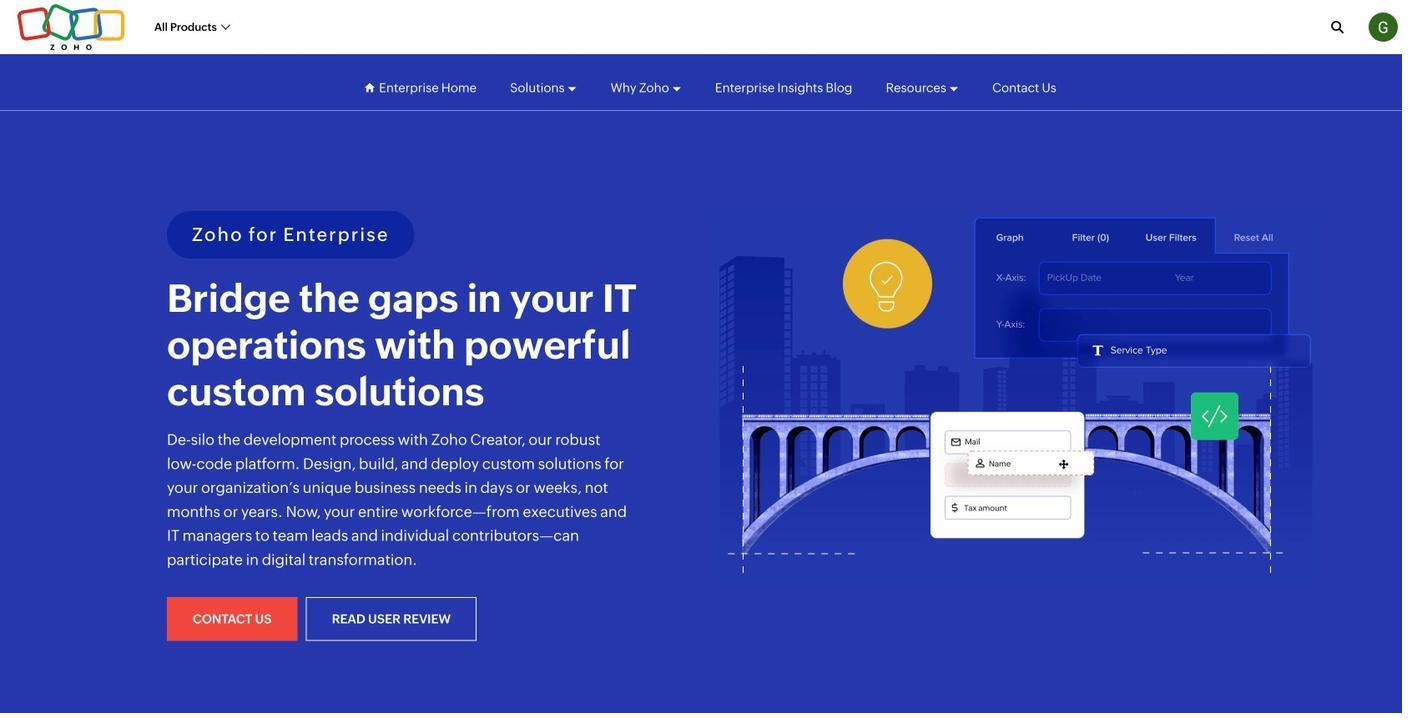 Task type: vqa. For each thing, say whether or not it's contained in the screenshot.
bridge the gaps in your it operations with powerful custom solutions image
yes



Task type: describe. For each thing, give the bounding box(es) containing it.
bridge the gaps in your it operations with powerful custom solutions image
[[714, 211, 1332, 607]]



Task type: locate. For each thing, give the bounding box(es) containing it.
gary orlando image
[[1369, 13, 1399, 42]]



